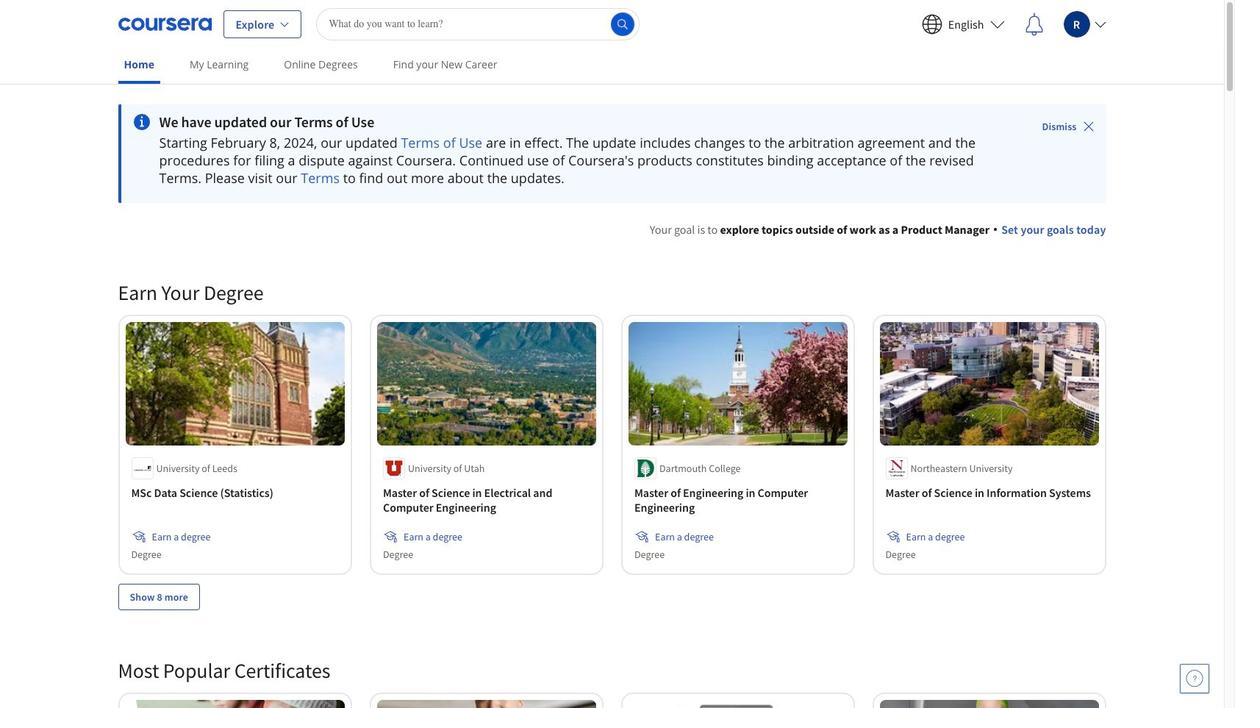 Task type: locate. For each thing, give the bounding box(es) containing it.
information: we have updated our terms of use element
[[159, 113, 1001, 131]]

None search field
[[317, 8, 640, 40]]

main content
[[0, 86, 1224, 708]]

earn your degree collection element
[[109, 256, 1115, 634]]

help center image
[[1186, 670, 1204, 688]]

What do you want to learn? text field
[[317, 8, 640, 40]]



Task type: vqa. For each thing, say whether or not it's contained in the screenshot.
The Icons)
no



Task type: describe. For each thing, give the bounding box(es) containing it.
most popular certificates collection element
[[109, 634, 1115, 708]]

coursera image
[[118, 12, 211, 36]]



